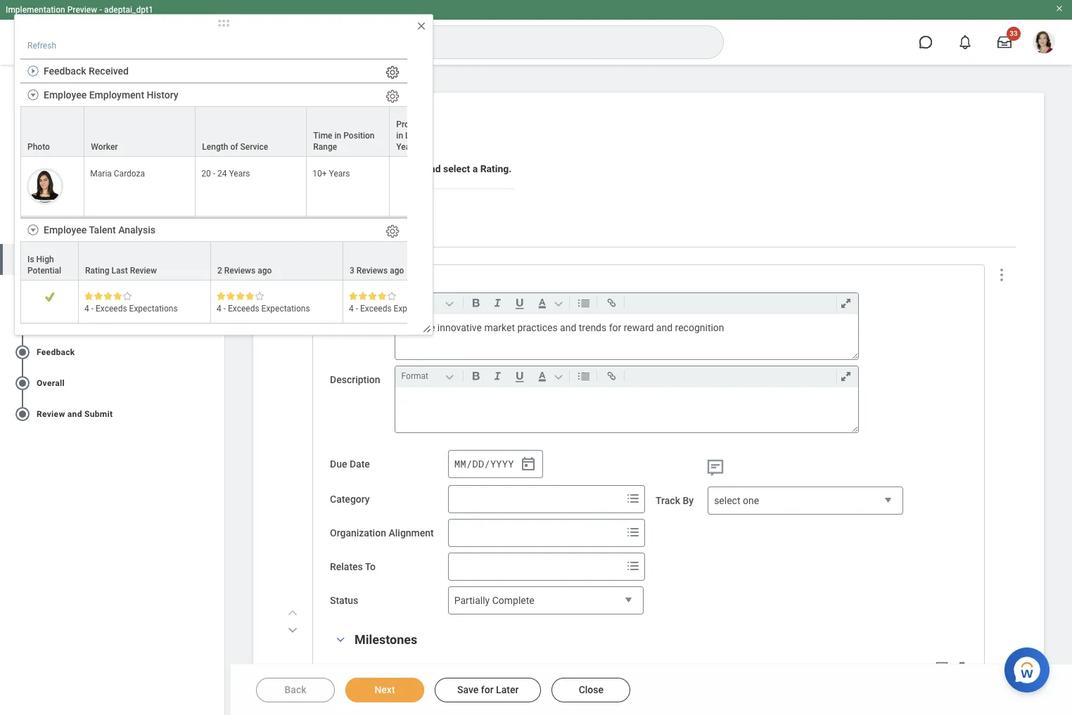 Task type: locate. For each thing, give the bounding box(es) containing it.
analyze innovative market practices and trends for reward and recognition
[[401, 323, 724, 334]]

0 vertical spatial configure image
[[385, 65, 400, 80]]

print image
[[58, 215, 72, 229]]

italic image right bold icon
[[488, 368, 507, 385]]

is high potential
[[27, 255, 61, 276]]

1 vertical spatial bulleted list image
[[575, 368, 594, 385]]

radio custom image for overall
[[14, 375, 31, 392]]

2 prompts image from the top
[[625, 524, 642, 541]]

2 format button from the top
[[399, 369, 460, 384]]

and down "promoted in last 3 years"
[[425, 163, 441, 175]]

employee up 'is high potential' "popup button"
[[44, 225, 87, 236]]

0 horizontal spatial expectations
[[129, 304, 178, 314]]

in down promoted
[[396, 131, 403, 141]]

next
[[375, 685, 395, 696]]

0 vertical spatial format
[[401, 299, 429, 308]]

0 horizontal spatial years
[[229, 169, 250, 179]]

1 reviews from the left
[[224, 266, 256, 276]]

italic image right bold image at the left of page
[[488, 295, 507, 312]]

evaluation
[[14, 107, 80, 124]]

format down resize modal 'icon'
[[401, 372, 429, 382]]

and left submit
[[67, 410, 82, 420]]

of
[[230, 142, 238, 152]]

feedback
[[44, 65, 86, 77], [37, 348, 75, 358]]

goal down 3 reviews ago
[[330, 301, 350, 313]]

in for time
[[335, 131, 341, 141]]

analyze
[[401, 323, 435, 334]]

radio custom image left "development"
[[14, 313, 31, 330]]

fullscreen image
[[952, 660, 967, 676]]

4 down 3 reviews ago
[[349, 304, 354, 314]]

- down 2 reviews ago
[[224, 304, 226, 314]]

2 horizontal spatial 4
[[349, 304, 354, 314]]

complete up the evaluation
[[14, 88, 75, 105]]

2 horizontal spatial expectations
[[394, 304, 442, 314]]

1 horizontal spatial years
[[329, 169, 350, 179]]

format up analyze
[[401, 299, 429, 308]]

1 horizontal spatial ago
[[390, 266, 404, 276]]

years up update the status for each goal and select a rating. at left top
[[396, 142, 418, 152]]

row containing promoted in last 3 years
[[20, 106, 507, 157]]

maria inside the manager evaluation: mid year: maria cardoza
[[14, 146, 43, 160]]

0 horizontal spatial exceeds
[[96, 304, 127, 314]]

0 horizontal spatial /
[[466, 457, 472, 471]]

error image inside 'competencies' link
[[210, 282, 224, 299]]

0 horizontal spatial 4
[[84, 304, 89, 314]]

promoted in last 3 years
[[396, 120, 434, 152]]

3 exceeds from the left
[[360, 304, 392, 314]]

maria inside row
[[90, 169, 112, 179]]

milestones group
[[330, 632, 968, 716]]

2 vertical spatial configure image
[[385, 224, 400, 239]]

1 expectations from the left
[[129, 304, 178, 314]]

last
[[405, 131, 422, 141], [112, 266, 128, 276]]

0 vertical spatial cardoza
[[46, 146, 87, 160]]

configure image for analysis
[[385, 224, 400, 239]]

1 link image from the top
[[602, 295, 621, 312]]

- right preview
[[99, 5, 102, 15]]

radio custom image for feedback
[[14, 344, 31, 361]]

1 vertical spatial 3
[[350, 266, 355, 276]]

radio custom image inside overall link
[[14, 375, 31, 392]]

bulleted list image for description
[[575, 368, 594, 385]]

exceeds up items
[[96, 304, 127, 314]]

ago
[[258, 266, 272, 276], [390, 266, 404, 276]]

complete inside partially complete dropdown button
[[492, 596, 535, 607]]

1 horizontal spatial expectations
[[261, 304, 310, 314]]

link image up trends
[[602, 295, 621, 312]]

2 configure image from the top
[[385, 89, 400, 104]]

select left a
[[443, 163, 470, 175]]

4 error image from the top
[[210, 406, 224, 423]]

4 - exceeds expectations element
[[84, 301, 178, 314], [217, 301, 310, 314], [349, 301, 442, 314]]

save for later
[[457, 685, 519, 696]]

1 horizontal spatial 4 - exceeds expectations element
[[217, 301, 310, 314]]

0 horizontal spatial cardoza
[[46, 146, 87, 160]]

1 format button from the top
[[399, 296, 460, 311]]

recognition
[[675, 323, 724, 334]]

10+ years
[[313, 169, 350, 179]]

cardoza down evaluation:
[[46, 146, 87, 160]]

radio custom image inside "feedback" link
[[14, 344, 31, 361]]

bulleted list image up trends
[[575, 295, 594, 312]]

3 configure image from the top
[[385, 224, 400, 239]]

manager down received
[[79, 88, 135, 105]]

2 format group from the top
[[399, 367, 861, 388]]

1 vertical spatial italic image
[[488, 368, 507, 385]]

received
[[89, 65, 129, 77]]

photo button
[[21, 107, 84, 156]]

3 error image from the top
[[210, 375, 224, 392]]

prompts image
[[625, 491, 642, 508], [625, 524, 642, 541], [625, 558, 642, 575]]

close view related information image
[[416, 20, 427, 32]]

1 vertical spatial for
[[609, 323, 622, 334]]

actions
[[20, 169, 46, 177]]

0 vertical spatial review
[[130, 266, 157, 276]]

in
[[335, 131, 341, 141], [396, 131, 403, 141]]

0 vertical spatial collapse image
[[27, 89, 39, 101]]

radio custom image
[[14, 251, 31, 268], [14, 282, 31, 299], [14, 344, 31, 361], [14, 406, 31, 423]]

0 vertical spatial radio custom image
[[14, 313, 31, 330]]

4 down 2
[[217, 304, 221, 314]]

link image up description "text box"
[[602, 368, 621, 385]]

2 employee from the top
[[44, 225, 87, 236]]

in inside "promoted in last 3 years"
[[396, 131, 403, 141]]

error image for development items
[[210, 313, 224, 330]]

last down promoted
[[405, 131, 422, 141]]

competencies link
[[0, 275, 224, 306]]

4 radio custom image from the top
[[14, 406, 31, 423]]

manager inside the complete manager evaluation
[[79, 88, 135, 105]]

3 reviews ago button
[[343, 242, 475, 280]]

error image
[[210, 313, 224, 330], [210, 344, 224, 361]]

move section 1 up image
[[284, 605, 301, 622]]

1 bulleted list image from the top
[[575, 295, 594, 312]]

-
[[99, 5, 102, 15], [213, 169, 215, 179], [77, 188, 81, 201], [91, 304, 94, 314], [224, 304, 226, 314], [356, 304, 358, 314]]

italic image
[[488, 295, 507, 312], [488, 368, 507, 385]]

- right 20
[[213, 169, 215, 179]]

0 vertical spatial 3
[[424, 131, 429, 141]]

employee
[[44, 89, 87, 101], [44, 225, 87, 236]]

1 vertical spatial complete
[[492, 596, 535, 607]]

0 horizontal spatial reviews
[[224, 266, 256, 276]]

4 - exceeds expectations element up analyze
[[349, 301, 442, 314]]

list
[[0, 239, 224, 436]]

employee up the evaluation
[[44, 89, 87, 101]]

radio custom image for goals
[[14, 251, 31, 268]]

yyyy
[[490, 457, 514, 471]]

click to view/edit grid preferences image
[[934, 660, 950, 676]]

4 for third 4 - exceeds expectations element
[[349, 304, 354, 314]]

radio custom image
[[14, 313, 31, 330], [14, 375, 31, 392]]

time
[[313, 131, 333, 141]]

2 horizontal spatial for
[[609, 323, 622, 334]]

0 horizontal spatial 3
[[350, 266, 355, 276]]

error image inside "feedback" link
[[210, 344, 224, 361]]

0 vertical spatial complete
[[14, 88, 75, 105]]

1 vertical spatial cardoza
[[114, 169, 145, 179]]

0 horizontal spatial review
[[37, 410, 65, 420]]

1 vertical spatial prompts image
[[625, 524, 642, 541]]

2 vertical spatial prompts image
[[625, 558, 642, 575]]

0 vertical spatial goals
[[281, 124, 318, 141]]

1 collapse image from the top
[[27, 89, 39, 101]]

bulleted list image down trends
[[575, 368, 594, 385]]

0 horizontal spatial for
[[363, 163, 376, 175]]

1 vertical spatial maria
[[90, 169, 112, 179]]

last right 'rating'
[[112, 266, 128, 276]]

development items link
[[0, 306, 224, 337]]

4 - exceeds expectations up analyze
[[349, 304, 442, 314]]

1 radio custom image from the top
[[14, 251, 31, 268]]

1 row from the top
[[20, 106, 507, 157]]

20 - 24 years element
[[201, 166, 250, 179]]

format group down goal text box
[[399, 367, 861, 388]]

feedback received
[[44, 65, 129, 77]]

date
[[350, 459, 370, 470]]

1 horizontal spatial exceeds
[[228, 304, 259, 314]]

4 row from the top
[[20, 281, 651, 324]]

radio custom image inside development items link
[[14, 313, 31, 330]]

format group
[[399, 294, 861, 315], [399, 367, 861, 388]]

0 vertical spatial select
[[443, 163, 470, 175]]

0 vertical spatial bulleted list image
[[575, 295, 594, 312]]

1 vertical spatial format button
[[399, 369, 460, 384]]

and
[[425, 163, 441, 175], [560, 323, 577, 334], [656, 323, 673, 334], [67, 410, 82, 420]]

manager evaluation: mid year: maria cardoza
[[14, 131, 167, 160]]

for right trends
[[609, 323, 622, 334]]

configure image for history
[[385, 89, 400, 104]]

3 radio custom image from the top
[[14, 344, 31, 361]]

ago up analyze
[[390, 266, 404, 276]]

milestones button
[[355, 633, 418, 648]]

update
[[281, 163, 313, 175]]

feedback up overall
[[37, 348, 75, 358]]

bold image
[[466, 368, 485, 385]]

0 horizontal spatial maria
[[14, 146, 43, 160]]

1 format from the top
[[401, 299, 429, 308]]

1 vertical spatial goal
[[330, 301, 350, 313]]

0 vertical spatial link image
[[602, 295, 621, 312]]

expectations for third 4 - exceeds expectations element
[[394, 304, 442, 314]]

2 row from the top
[[20, 157, 507, 217]]

2 radio custom image from the top
[[14, 375, 31, 392]]

/
[[466, 457, 472, 471], [484, 457, 490, 471]]

potential
[[27, 266, 61, 276]]

1 horizontal spatial 3
[[424, 131, 429, 141]]

2 error image from the top
[[210, 282, 224, 299]]

1 horizontal spatial goal
[[402, 163, 422, 175]]

0 vertical spatial goal
[[402, 163, 422, 175]]

2 vertical spatial for
[[481, 685, 494, 696]]

0 vertical spatial format group
[[399, 294, 861, 315]]

reward
[[624, 323, 654, 334]]

exceeds down 2 reviews ago
[[228, 304, 259, 314]]

goals
[[281, 124, 318, 141], [37, 255, 59, 265]]

1 prompts image from the top
[[625, 491, 642, 508]]

1 vertical spatial employee
[[44, 225, 87, 236]]

cardoza up 07/31/2023
[[114, 169, 145, 179]]

1 horizontal spatial goals
[[281, 124, 318, 141]]

format button for goal
[[399, 296, 460, 311]]

underline image
[[510, 368, 530, 385]]

Description text field
[[395, 388, 858, 433]]

1 horizontal spatial reviews
[[357, 266, 388, 276]]

2 horizontal spatial 4 - exceeds expectations element
[[349, 301, 442, 314]]

1 maximize image from the top
[[836, 295, 855, 312]]

0 vertical spatial prompts image
[[625, 491, 642, 508]]

reviews for 3
[[357, 266, 388, 276]]

1 horizontal spatial complete
[[492, 596, 535, 607]]

dialog
[[14, 14, 651, 336]]

0 vertical spatial employee
[[44, 89, 87, 101]]

2 4 - exceeds expectations element from the left
[[217, 301, 310, 314]]

1 horizontal spatial manager
[[79, 88, 135, 105]]

error image for goals
[[210, 251, 224, 268]]

last inside "promoted in last 3 years"
[[405, 131, 422, 141]]

talent
[[89, 225, 116, 236]]

0 vertical spatial feedback
[[44, 65, 86, 77]]

row
[[20, 106, 507, 157], [20, 157, 507, 217], [20, 241, 651, 282], [20, 281, 651, 324]]

1 horizontal spatial in
[[396, 131, 403, 141]]

track by
[[656, 496, 694, 507]]

partially complete
[[454, 596, 535, 607]]

expectations up analyze
[[394, 304, 442, 314]]

manager
[[79, 88, 135, 105], [14, 131, 59, 145]]

format button up resize modal 'icon'
[[399, 296, 460, 311]]

radio custom image for review and submit
[[14, 406, 31, 423]]

maria cardoza
[[90, 169, 145, 179]]

3 prompts image from the top
[[625, 558, 642, 575]]

error image
[[210, 251, 224, 268], [210, 282, 224, 299], [210, 375, 224, 392], [210, 406, 224, 423]]

format group for goal
[[399, 294, 861, 315]]

mm
[[454, 457, 466, 471]]

format
[[401, 299, 429, 308], [401, 372, 429, 382]]

feedback for feedback
[[37, 348, 75, 358]]

0 horizontal spatial complete
[[14, 88, 75, 105]]

0 vertical spatial last
[[405, 131, 422, 141]]

2 reviews ago column header
[[211, 241, 343, 282]]

0 vertical spatial manager
[[79, 88, 135, 105]]

expectations
[[129, 304, 178, 314], [261, 304, 310, 314], [394, 304, 442, 314]]

3 reviews ago
[[350, 266, 404, 276]]

for inside button
[[481, 685, 494, 696]]

and right reward on the right top of the page
[[656, 323, 673, 334]]

0 vertical spatial italic image
[[488, 295, 507, 312]]

1 vertical spatial feedback
[[37, 348, 75, 358]]

1 vertical spatial select
[[714, 496, 741, 507]]

- right 01/01/2023
[[77, 188, 81, 201]]

relates
[[330, 562, 363, 573]]

rating last review column header
[[79, 241, 211, 282]]

justify image
[[13, 34, 30, 51]]

1 4 from the left
[[84, 304, 89, 314]]

feedback link
[[0, 337, 224, 368]]

1 horizontal spatial 4
[[217, 304, 221, 314]]

service
[[240, 142, 268, 152]]

due date
[[330, 459, 370, 470]]

1 vertical spatial error image
[[210, 344, 224, 361]]

- up items
[[91, 304, 94, 314]]

italic image for goal
[[488, 295, 507, 312]]

exceeds down 3 reviews ago
[[360, 304, 392, 314]]

radio custom image for development items
[[14, 313, 31, 330]]

maria cardoza element
[[90, 166, 145, 179]]

1 radio custom image from the top
[[14, 313, 31, 330]]

evaluation:
[[62, 131, 117, 145]]

format for description
[[401, 372, 429, 382]]

4 for first 4 - exceeds expectations element from the left
[[84, 304, 89, 314]]

2 format from the top
[[401, 372, 429, 382]]

07/31/2023
[[84, 188, 144, 201]]

1 / from the left
[[466, 457, 472, 471]]

inbox large image
[[998, 35, 1012, 49]]

0 horizontal spatial goals
[[37, 255, 59, 265]]

1 italic image from the top
[[488, 295, 507, 312]]

format button
[[399, 296, 460, 311], [399, 369, 460, 384]]

2 4 from the left
[[217, 304, 221, 314]]

by
[[683, 496, 694, 507]]

format button left bold icon
[[399, 369, 460, 384]]

expectations down 2 reviews ago 'column header'
[[261, 304, 310, 314]]

format group up reward on the right top of the page
[[399, 294, 861, 315]]

feedback right 'expand' image
[[44, 65, 86, 77]]

4 - exceeds expectations up items
[[84, 304, 178, 314]]

for right save at bottom left
[[481, 685, 494, 696]]

years right 10+
[[329, 169, 350, 179]]

2 expectations from the left
[[261, 304, 310, 314]]

calendar image
[[520, 456, 537, 473]]

chevron down image
[[332, 636, 349, 645]]

business intelligence image
[[24, 215, 38, 229]]

toolbar
[[906, 660, 967, 679]]

expectations for first 4 - exceeds expectations element from the left
[[129, 304, 178, 314]]

2 bulleted list image from the top
[[575, 368, 594, 385]]

rating
[[85, 266, 109, 276]]

0
[[330, 664, 335, 674]]

reviews inside the 2 reviews ago popup button
[[224, 266, 256, 276]]

reviews inside 3 reviews ago popup button
[[357, 266, 388, 276]]

maria up 07/31/2023
[[90, 169, 112, 179]]

0 horizontal spatial ago
[[258, 266, 272, 276]]

1 vertical spatial collapse image
[[27, 225, 39, 237]]

error image inside the review and submit link
[[210, 406, 224, 423]]

link image
[[602, 295, 621, 312], [602, 368, 621, 385]]

0 horizontal spatial in
[[335, 131, 341, 141]]

manager inside the manager evaluation: mid year: maria cardoza
[[14, 131, 59, 145]]

maria
[[14, 146, 43, 160], [90, 169, 112, 179]]

for left 'each'
[[363, 163, 376, 175]]

goals up range
[[281, 124, 318, 141]]

maria up actions
[[14, 146, 43, 160]]

3 row from the top
[[20, 241, 651, 282]]

3 4 from the left
[[349, 304, 354, 314]]

error image for overall
[[210, 375, 224, 392]]

1 horizontal spatial select
[[714, 496, 741, 507]]

4 - exceeds expectations element up items
[[84, 301, 178, 314]]

2 italic image from the top
[[488, 368, 507, 385]]

0 vertical spatial format button
[[399, 296, 460, 311]]

1 vertical spatial radio custom image
[[14, 375, 31, 392]]

complete down relates to field
[[492, 596, 535, 607]]

/ right mm
[[466, 457, 472, 471]]

bold image
[[466, 295, 485, 312]]

4 up development items
[[84, 304, 89, 314]]

1 horizontal spatial for
[[481, 685, 494, 696]]

select inside popup button
[[714, 496, 741, 507]]

2 horizontal spatial 4 - exceeds expectations
[[349, 304, 442, 314]]

last inside popup button
[[112, 266, 128, 276]]

radio custom image left overall
[[14, 375, 31, 392]]

manager down the evaluation
[[14, 131, 59, 145]]

goals up potential
[[37, 255, 59, 265]]

1 error image from the top
[[210, 251, 224, 268]]

1 horizontal spatial review
[[130, 266, 157, 276]]

0 vertical spatial maria
[[14, 146, 43, 160]]

collapse image down 'expand' image
[[27, 89, 39, 101]]

ago right 2
[[258, 266, 272, 276]]

0 horizontal spatial manager
[[14, 131, 59, 145]]

for inside goal text box
[[609, 323, 622, 334]]

2 in from the left
[[396, 131, 403, 141]]

1 horizontal spatial 4 - exceeds expectations
[[217, 304, 310, 314]]

reviews
[[224, 266, 256, 276], [357, 266, 388, 276]]

items
[[337, 664, 358, 674]]

prompts image for to
[[625, 558, 642, 575]]

3
[[424, 131, 429, 141], [350, 266, 355, 276]]

select to filter grid data image
[[917, 661, 932, 676]]

collapse image up is
[[27, 225, 39, 237]]

1 employee from the top
[[44, 89, 87, 101]]

2 horizontal spatial years
[[396, 142, 418, 152]]

years right 24
[[229, 169, 250, 179]]

notifications large image
[[958, 35, 972, 49]]

3 4 - exceeds expectations element from the left
[[349, 301, 442, 314]]

length of service
[[202, 142, 268, 152]]

in inside time in position range
[[335, 131, 341, 141]]

1 vertical spatial format
[[401, 372, 429, 382]]

4
[[84, 304, 89, 314], [217, 304, 221, 314], [349, 304, 354, 314]]

review inside list
[[37, 410, 65, 420]]

2 error image from the top
[[210, 344, 224, 361]]

3 expectations from the left
[[394, 304, 442, 314]]

1 error image from the top
[[210, 313, 224, 330]]

2 ago from the left
[[390, 266, 404, 276]]

2 maximize image from the top
[[836, 368, 855, 385]]

4 - exceeds expectations element down 2 reviews ago
[[217, 301, 310, 314]]

trends
[[579, 323, 607, 334]]

1 vertical spatial review
[[37, 410, 65, 420]]

0 horizontal spatial 4 - exceeds expectations element
[[84, 301, 178, 314]]

1 horizontal spatial /
[[484, 457, 490, 471]]

1 vertical spatial last
[[112, 266, 128, 276]]

Goal text field
[[395, 315, 858, 360]]

1 in from the left
[[335, 131, 341, 141]]

2 collapse image from the top
[[27, 225, 39, 237]]

collapse image for employee talent analysis
[[27, 225, 39, 237]]

/ right dd
[[484, 457, 490, 471]]

cardoza
[[46, 146, 87, 160], [114, 169, 145, 179]]

1 horizontal spatial cardoza
[[114, 169, 145, 179]]

0 horizontal spatial last
[[112, 266, 128, 276]]

1 horizontal spatial last
[[405, 131, 422, 141]]

2 horizontal spatial exceeds
[[360, 304, 392, 314]]

1 horizontal spatial maria
[[90, 169, 112, 179]]

employee for employee employment history
[[44, 89, 87, 101]]

error image inside overall link
[[210, 375, 224, 392]]

collapse image
[[27, 89, 39, 101], [27, 225, 39, 237]]

1 vertical spatial configure image
[[385, 89, 400, 104]]

goal right 'each'
[[402, 163, 422, 175]]

years
[[396, 142, 418, 152], [229, 169, 250, 179], [329, 169, 350, 179]]

1 vertical spatial maximize image
[[836, 368, 855, 385]]

maximize image
[[836, 295, 855, 312], [836, 368, 855, 385]]

error image inside goals link
[[210, 251, 224, 268]]

expectations down rating last review column header
[[129, 304, 178, 314]]

rating last review button
[[79, 242, 210, 280]]

1 ago from the left
[[258, 266, 272, 276]]

bulleted list image
[[575, 295, 594, 312], [575, 368, 594, 385]]

2 4 - exceeds expectations from the left
[[217, 304, 310, 314]]

in right 'time'
[[335, 131, 341, 141]]

ago inside 'column header'
[[258, 266, 272, 276]]

4 - exceeds expectations
[[84, 304, 178, 314], [217, 304, 310, 314], [349, 304, 442, 314]]

format button for description
[[399, 369, 460, 384]]

4 - exceeds expectations down 2 reviews ago
[[217, 304, 310, 314]]

select left one
[[714, 496, 741, 507]]

time in position range button
[[307, 107, 389, 156]]

2 radio custom image from the top
[[14, 282, 31, 299]]

1 format group from the top
[[399, 294, 861, 315]]

2 reviews from the left
[[357, 266, 388, 276]]

0 horizontal spatial select
[[443, 163, 470, 175]]

link image for description
[[602, 368, 621, 385]]

cardoza inside the manager evaluation: mid year: maria cardoza
[[46, 146, 87, 160]]

time in position range
[[313, 131, 375, 152]]

related actions vertical image
[[994, 267, 1010, 283]]

mid
[[120, 131, 139, 145]]

1 vertical spatial format group
[[399, 367, 861, 388]]

1 vertical spatial link image
[[602, 368, 621, 385]]

due
[[330, 459, 347, 470]]

review and submit link
[[0, 399, 224, 430]]

configure image
[[385, 65, 400, 80], [385, 89, 400, 104], [385, 224, 400, 239]]

next button
[[345, 678, 424, 703]]

range
[[313, 142, 337, 152]]

1 vertical spatial manager
[[14, 131, 59, 145]]

2 link image from the top
[[602, 368, 621, 385]]

0 vertical spatial error image
[[210, 313, 224, 330]]



Task type: vqa. For each thing, say whether or not it's contained in the screenshot.
at:
no



Task type: describe. For each thing, give the bounding box(es) containing it.
20 - 24 years
[[201, 169, 250, 179]]

review inside popup button
[[130, 266, 157, 276]]

move section 1 down image
[[284, 622, 301, 639]]

to
[[365, 562, 376, 573]]

link image for goal
[[602, 295, 621, 312]]

close button
[[552, 678, 631, 703]]

maximize image for description
[[836, 368, 855, 385]]

- down 3 reviews ago
[[356, 304, 358, 314]]

01/01/2023 - 07/31/2023
[[14, 188, 144, 201]]

is high potential column header
[[20, 241, 79, 282]]

is
[[27, 255, 34, 265]]

length of service button
[[196, 107, 306, 156]]

mm / dd / yyyy
[[454, 457, 514, 471]]

20
[[201, 169, 211, 179]]

promoted
[[396, 120, 434, 130]]

1 exceeds from the left
[[96, 304, 127, 314]]

ago for 2 reviews ago
[[258, 266, 272, 276]]

error image for competencies
[[210, 282, 224, 299]]

complete manager evaluation
[[14, 88, 135, 124]]

2 reviews ago
[[217, 266, 272, 276]]

refresh
[[27, 41, 56, 51]]

profile logan mcneil image
[[1033, 31, 1055, 56]]

partially
[[454, 596, 490, 607]]

one
[[743, 496, 759, 507]]

a
[[473, 163, 478, 175]]

collapse image for employee employment history
[[27, 89, 39, 101]]

01/01/2023
[[14, 188, 74, 201]]

1 4 - exceeds expectations element from the left
[[84, 301, 178, 314]]

employee's photo (maria cardoza) image
[[27, 168, 63, 205]]

dialog containing feedback received
[[14, 14, 651, 336]]

employee for employee talent analysis
[[44, 225, 87, 236]]

1 configure image from the top
[[385, 65, 400, 80]]

update the status for each goal and select a rating.
[[281, 163, 514, 175]]

maximize image for goal
[[836, 295, 855, 312]]

action bar region
[[231, 664, 1072, 716]]

Category field
[[449, 487, 622, 512]]

underline image
[[510, 295, 530, 312]]

track
[[656, 496, 680, 507]]

goals link
[[0, 244, 224, 275]]

reviews for 2
[[224, 266, 256, 276]]

description
[[330, 375, 380, 386]]

rating.
[[480, 163, 512, 175]]

select one
[[714, 496, 759, 507]]

refresh link
[[27, 41, 56, 51]]

bulleted list image for goal
[[575, 295, 594, 312]]

24
[[217, 169, 227, 179]]

save for later button
[[435, 678, 541, 703]]

competencies
[[37, 286, 94, 296]]

the status
[[315, 163, 361, 175]]

2 / from the left
[[484, 457, 490, 471]]

4 for 2nd 4 - exceeds expectations element from right
[[217, 304, 221, 314]]

Search Workday  search field
[[389, 27, 694, 58]]

prompts image for alignment
[[625, 524, 642, 541]]

rating last review
[[85, 266, 157, 276]]

and left trends
[[560, 323, 577, 334]]

each
[[378, 163, 399, 175]]

overall link
[[0, 368, 224, 399]]

row containing is high potential
[[20, 241, 651, 282]]

feedback for feedback received
[[44, 65, 86, 77]]

in for promoted
[[396, 131, 403, 141]]

expectations for 2nd 4 - exceeds expectations element from right
[[261, 304, 310, 314]]

submit
[[84, 410, 113, 420]]

activity stream image
[[705, 458, 726, 479]]

due date group
[[448, 451, 543, 479]]

implementation preview -   adeptai_dpt1
[[6, 5, 153, 15]]

error image for feedback
[[210, 344, 224, 361]]

3 4 - exceeds expectations from the left
[[349, 304, 442, 314]]

length
[[202, 142, 228, 152]]

category
[[330, 494, 370, 505]]

position
[[344, 131, 375, 141]]

2 exceeds from the left
[[228, 304, 259, 314]]

high
[[36, 255, 54, 265]]

close environment banner image
[[1055, 4, 1064, 13]]

employment
[[89, 89, 144, 101]]

radio custom image for competencies
[[14, 282, 31, 299]]

3 inside "promoted in last 3 years"
[[424, 131, 429, 141]]

practices
[[517, 323, 558, 334]]

preview
[[67, 5, 97, 15]]

years inside "promoted in last 3 years"
[[396, 142, 418, 152]]

organization alignment
[[330, 528, 434, 539]]

error image for review and submit
[[210, 406, 224, 423]]

promoted in last 3 years button
[[390, 107, 448, 156]]

- inside banner
[[99, 5, 102, 15]]

save
[[457, 685, 479, 696]]

status
[[330, 596, 358, 607]]

dd
[[472, 457, 484, 471]]

actions button
[[14, 167, 53, 180]]

toolbar inside the milestones group
[[906, 660, 967, 679]]

items
[[91, 317, 114, 327]]

milestones
[[355, 633, 418, 648]]

development
[[37, 317, 89, 327]]

row containing 4 - exceeds expectations
[[20, 281, 651, 324]]

implementation preview -   adeptai_dpt1 banner
[[0, 0, 1072, 65]]

alignment
[[389, 528, 434, 539]]

expand image
[[27, 65, 39, 77]]

complete inside the complete manager evaluation
[[14, 88, 75, 105]]

format group for description
[[399, 367, 861, 388]]

relates to
[[330, 562, 376, 573]]

development items
[[37, 317, 114, 327]]

market
[[484, 323, 515, 334]]

analysis
[[118, 225, 155, 236]]

Organization Alignment field
[[449, 521, 622, 546]]

history
[[147, 89, 178, 101]]

organization
[[330, 528, 386, 539]]

33
[[1010, 30, 1018, 37]]

format for goal
[[401, 299, 429, 308]]

1 vertical spatial goals
[[37, 255, 59, 265]]

move modal image
[[210, 15, 238, 32]]

10+
[[313, 169, 327, 179]]

0 vertical spatial for
[[363, 163, 376, 175]]

Relates To field
[[449, 555, 622, 580]]

resize modal image
[[422, 325, 433, 335]]

implementation
[[6, 5, 65, 15]]

italic image for description
[[488, 368, 507, 385]]

2 reviews ago button
[[211, 242, 343, 280]]

1 4 - exceeds expectations from the left
[[84, 304, 178, 314]]

ago for 3 reviews ago
[[390, 266, 404, 276]]

row containing maria cardoza
[[20, 157, 507, 217]]

later
[[496, 685, 519, 696]]

review and submit
[[37, 410, 113, 420]]

10+ years element
[[313, 166, 350, 179]]

0 items
[[330, 664, 358, 674]]

employee employment history
[[44, 89, 178, 101]]

select one button
[[708, 487, 904, 516]]

year:
[[142, 131, 167, 145]]

3 inside popup button
[[350, 266, 355, 276]]

list containing goals
[[0, 239, 224, 436]]

0 horizontal spatial goal
[[330, 301, 350, 313]]



